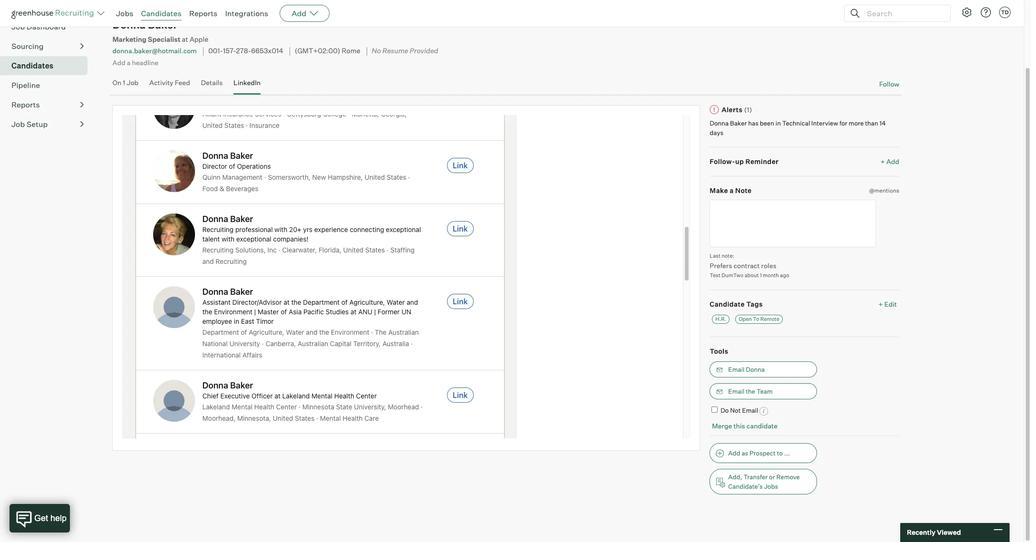 Task type: describe. For each thing, give the bounding box(es) containing it.
not
[[730, 407, 741, 414]]

than
[[865, 119, 878, 127]]

0 horizontal spatial edit
[[868, 18, 880, 26]]

has
[[748, 119, 759, 127]]

job dashboard
[[11, 22, 66, 31]]

6653x014
[[251, 47, 283, 55]]

no resume provided
[[372, 47, 438, 55]]

prospect
[[750, 450, 776, 457]]

to
[[777, 450, 783, 457]]

add inside + add link
[[887, 157, 900, 166]]

ago
[[780, 272, 789, 279]]

Do Not Email checkbox
[[712, 407, 718, 413]]

contract
[[734, 261, 760, 270]]

tags
[[746, 300, 763, 308]]

email for email the team
[[728, 388, 745, 395]]

add for add a headline
[[112, 58, 125, 66]]

transfer
[[744, 473, 768, 481]]

merge this candidate link
[[712, 422, 778, 430]]

test
[[710, 272, 721, 279]]

on
[[112, 79, 121, 87]]

last note: prefers contract roles test dumtwo               about 1 month               ago
[[710, 253, 789, 279]]

provided
[[410, 47, 438, 55]]

1 vertical spatial candidates
[[11, 61, 53, 70]]

do not email
[[721, 407, 758, 414]]

this
[[734, 422, 745, 430]]

resume
[[382, 47, 408, 55]]

add, transfer or remove candidate's jobs
[[728, 473, 800, 491]]

email for email donna
[[728, 366, 745, 373]]

(1)
[[744, 105, 753, 113]]

more
[[849, 119, 864, 127]]

note:
[[722, 253, 734, 259]]

or
[[769, 473, 775, 481]]

open to remote
[[739, 316, 780, 322]]

donna baker marketing specialist at apple
[[112, 18, 208, 44]]

open
[[739, 316, 752, 322]]

2 vertical spatial email
[[742, 407, 758, 414]]

team
[[757, 388, 773, 395]]

+ add link
[[881, 157, 900, 166]]

make
[[710, 186, 728, 194]]

add button
[[280, 5, 330, 22]]

recently viewed
[[907, 529, 961, 537]]

candidate
[[747, 422, 778, 430]]

at
[[182, 35, 188, 44]]

(gmt+02:00)
[[295, 47, 340, 55]]

month
[[763, 272, 779, 279]]

been
[[760, 119, 774, 127]]

roles
[[761, 261, 777, 270]]

on 1 job link
[[112, 79, 139, 92]]

candidate tags
[[710, 300, 763, 308]]

in
[[776, 119, 781, 127]]

@mentions
[[869, 187, 900, 194]]

headline
[[132, 58, 159, 66]]

+ for + edit
[[879, 300, 883, 308]]

(gmt+02:00) rome
[[295, 47, 360, 55]]

integrations link
[[225, 9, 268, 18]]

add as prospect to ... button
[[710, 444, 817, 463]]

jobs inside the add, transfer or remove candidate's jobs
[[764, 483, 778, 491]]

1 horizontal spatial edit
[[885, 300, 897, 308]]

alerts (1)
[[722, 105, 753, 113]]

sourcing
[[11, 41, 44, 51]]

0 vertical spatial candidates
[[141, 9, 182, 18]]

feed
[[175, 79, 190, 87]]

edit profile link
[[868, 18, 902, 26]]

14
[[880, 119, 886, 127]]

donna inside button
[[746, 366, 765, 373]]

job for job setup
[[11, 119, 25, 129]]

marketing
[[112, 35, 146, 44]]

a for make
[[730, 186, 734, 194]]

001-157-278-6653x014
[[208, 47, 283, 55]]

merge
[[712, 422, 732, 430]]

add for add as prospect to ...
[[728, 450, 740, 457]]

follow link
[[879, 79, 900, 89]]

0 horizontal spatial reports
[[11, 100, 40, 109]]

add,
[[728, 473, 742, 481]]

setup
[[27, 119, 48, 129]]

0 vertical spatial 1
[[123, 79, 125, 87]]

candidate's
[[728, 483, 763, 491]]

pipeline
[[11, 80, 40, 90]]

td button
[[998, 5, 1013, 20]]

remove
[[777, 473, 800, 481]]

job setup link
[[11, 119, 84, 130]]

0 vertical spatial jobs
[[116, 9, 133, 18]]

email the team
[[728, 388, 773, 395]]

+ edit link
[[876, 298, 900, 311]]

donna baker has been in technical interview for more than 14 days
[[710, 119, 886, 136]]

dashboard
[[27, 22, 66, 31]]

days
[[710, 129, 724, 136]]

1 horizontal spatial reports
[[189, 9, 218, 18]]

interview
[[812, 119, 838, 127]]

pipeline link
[[11, 80, 84, 91]]

add as prospect to ...
[[728, 450, 790, 457]]

jobs link
[[116, 9, 133, 18]]

td button
[[999, 7, 1011, 18]]



Task type: locate. For each thing, give the bounding box(es) containing it.
...
[[784, 450, 790, 457]]

add up @mentions
[[887, 157, 900, 166]]

job for job dashboard
[[11, 22, 25, 31]]

email right not on the bottom right of page
[[742, 407, 758, 414]]

email
[[728, 366, 745, 373], [728, 388, 745, 395], [742, 407, 758, 414]]

1 horizontal spatial donna
[[710, 119, 729, 127]]

a for add
[[127, 58, 131, 66]]

a left headline
[[127, 58, 131, 66]]

td
[[1001, 9, 1009, 16]]

2 vertical spatial donna
[[746, 366, 765, 373]]

up
[[735, 157, 744, 166]]

1 horizontal spatial 1
[[760, 272, 762, 279]]

edit profile
[[868, 18, 902, 26]]

email donna button
[[710, 362, 817, 378]]

0 vertical spatial email
[[728, 366, 745, 373]]

job right on
[[127, 79, 139, 87]]

1 vertical spatial donna
[[710, 119, 729, 127]]

edit
[[868, 18, 880, 26], [885, 300, 897, 308]]

0 horizontal spatial 1
[[123, 79, 125, 87]]

job left the setup
[[11, 119, 25, 129]]

job inside "link"
[[11, 119, 25, 129]]

reminder
[[746, 157, 779, 166]]

1 right on
[[123, 79, 125, 87]]

001-
[[208, 47, 223, 55]]

0 vertical spatial reports
[[189, 9, 218, 18]]

prefers
[[710, 261, 732, 270]]

donna.baker@hotmail.com link
[[112, 47, 197, 55]]

jobs down the or
[[764, 483, 778, 491]]

1 vertical spatial 1
[[760, 272, 762, 279]]

activity feed
[[149, 79, 190, 87]]

1 horizontal spatial candidates link
[[141, 9, 182, 18]]

278-
[[236, 47, 251, 55]]

jobs up marketing
[[116, 9, 133, 18]]

as
[[742, 450, 748, 457]]

@mentions link
[[869, 186, 900, 195]]

email up email the team
[[728, 366, 745, 373]]

1 horizontal spatial baker
[[730, 119, 747, 127]]

job dashboard link
[[11, 21, 84, 32]]

candidates link up donna baker marketing specialist at apple
[[141, 9, 182, 18]]

reports link up job setup "link"
[[11, 99, 84, 110]]

baker down alerts (1)
[[730, 119, 747, 127]]

1
[[123, 79, 125, 87], [760, 272, 762, 279]]

linkedin
[[234, 79, 261, 87]]

donna for donna baker marketing specialist at apple
[[112, 18, 146, 31]]

donna up days
[[710, 119, 729, 127]]

note
[[735, 186, 752, 194]]

None text field
[[710, 200, 876, 247]]

make a note
[[710, 186, 752, 194]]

1 vertical spatial job
[[127, 79, 139, 87]]

email left the
[[728, 388, 745, 395]]

last
[[710, 253, 721, 259]]

baker inside donna baker marketing specialist at apple
[[148, 18, 178, 31]]

about
[[745, 272, 759, 279]]

donna
[[112, 18, 146, 31], [710, 119, 729, 127], [746, 366, 765, 373]]

no
[[372, 47, 381, 55]]

1 vertical spatial a
[[730, 186, 734, 194]]

a
[[127, 58, 131, 66], [730, 186, 734, 194]]

rome
[[342, 47, 360, 55]]

add a headline
[[112, 58, 159, 66]]

baker for donna baker marketing specialist at apple
[[148, 18, 178, 31]]

0 vertical spatial job
[[11, 22, 25, 31]]

a left note
[[730, 186, 734, 194]]

1 vertical spatial edit
[[885, 300, 897, 308]]

add inside add popup button
[[292, 9, 306, 18]]

tools
[[710, 347, 728, 355]]

Search text field
[[865, 6, 942, 20]]

add for add
[[292, 9, 306, 18]]

jobs
[[116, 9, 133, 18], [764, 483, 778, 491]]

apple
[[190, 35, 208, 44]]

0 horizontal spatial donna
[[112, 18, 146, 31]]

2 vertical spatial job
[[11, 119, 25, 129]]

reports link
[[189, 9, 218, 18], [11, 99, 84, 110]]

candidates link down sourcing link
[[11, 60, 84, 71]]

1 vertical spatial reports link
[[11, 99, 84, 110]]

donna up the
[[746, 366, 765, 373]]

donna inside donna baker has been in technical interview for more than 14 days
[[710, 119, 729, 127]]

reports up apple
[[189, 9, 218, 18]]

0 horizontal spatial jobs
[[116, 9, 133, 18]]

activity feed link
[[149, 79, 190, 92]]

1 horizontal spatial candidates
[[141, 9, 182, 18]]

donna down jobs "link" on the top of the page
[[112, 18, 146, 31]]

open to remote link
[[736, 315, 783, 324]]

do
[[721, 407, 729, 414]]

0 vertical spatial +
[[881, 157, 885, 166]]

follow-up reminder
[[710, 157, 779, 166]]

follow
[[879, 80, 900, 88]]

email donna
[[728, 366, 765, 373]]

specialist
[[148, 35, 180, 44]]

1 vertical spatial reports
[[11, 100, 40, 109]]

baker for donna baker has been in technical interview for more than 14 days
[[730, 119, 747, 127]]

0 horizontal spatial baker
[[148, 18, 178, 31]]

baker inside donna baker has been in technical interview for more than 14 days
[[730, 119, 747, 127]]

add
[[292, 9, 306, 18], [112, 58, 125, 66], [887, 157, 900, 166], [728, 450, 740, 457]]

baker up "specialist"
[[148, 18, 178, 31]]

1 vertical spatial jobs
[[764, 483, 778, 491]]

0 vertical spatial reports link
[[189, 9, 218, 18]]

0 vertical spatial baker
[[148, 18, 178, 31]]

integrations
[[225, 9, 268, 18]]

1 vertical spatial email
[[728, 388, 745, 395]]

reports down "pipeline"
[[11, 100, 40, 109]]

follow-
[[710, 157, 735, 166]]

0 vertical spatial candidates link
[[141, 9, 182, 18]]

add, transfer or remove candidate's jobs button
[[710, 469, 817, 495]]

0 vertical spatial edit
[[868, 18, 880, 26]]

h.r. link
[[712, 315, 730, 324]]

candidates up donna baker marketing specialist at apple
[[141, 9, 182, 18]]

email the team button
[[710, 383, 817, 400]]

remote
[[760, 316, 780, 322]]

1 vertical spatial candidates link
[[11, 60, 84, 71]]

1 vertical spatial +
[[879, 300, 883, 308]]

0 vertical spatial a
[[127, 58, 131, 66]]

2 horizontal spatial donna
[[746, 366, 765, 373]]

configure image
[[961, 7, 973, 18]]

technical
[[782, 119, 810, 127]]

candidate
[[710, 300, 745, 308]]

0 horizontal spatial candidates
[[11, 61, 53, 70]]

greenhouse recruiting image
[[11, 8, 97, 19]]

viewed
[[937, 529, 961, 537]]

0 horizontal spatial candidates link
[[11, 60, 84, 71]]

job up sourcing
[[11, 22, 25, 31]]

0 horizontal spatial a
[[127, 58, 131, 66]]

0 horizontal spatial reports link
[[11, 99, 84, 110]]

sourcing link
[[11, 41, 84, 52]]

add left 'as' in the bottom right of the page
[[728, 450, 740, 457]]

+ for + add
[[881, 157, 885, 166]]

the
[[746, 388, 755, 395]]

donna for donna baker has been in technical interview for more than 14 days
[[710, 119, 729, 127]]

1 vertical spatial baker
[[730, 119, 747, 127]]

0 vertical spatial donna
[[112, 18, 146, 31]]

1 inside last note: prefers contract roles test dumtwo               about 1 month               ago
[[760, 272, 762, 279]]

1 right about
[[760, 272, 762, 279]]

1 horizontal spatial jobs
[[764, 483, 778, 491]]

linkedin link
[[234, 79, 261, 92]]

add up on
[[112, 58, 125, 66]]

add up (gmt+02:00)
[[292, 9, 306, 18]]

1 horizontal spatial reports link
[[189, 9, 218, 18]]

merge this candidate
[[712, 422, 778, 430]]

donna.baker@hotmail.com
[[112, 47, 197, 55]]

details link
[[201, 79, 223, 92]]

donna inside donna baker marketing specialist at apple
[[112, 18, 146, 31]]

h.r.
[[716, 316, 726, 322]]

dumtwo
[[722, 272, 744, 279]]

details
[[201, 79, 223, 87]]

candidates down sourcing
[[11, 61, 53, 70]]

reports link up apple
[[189, 9, 218, 18]]

1 horizontal spatial a
[[730, 186, 734, 194]]

baker
[[148, 18, 178, 31], [730, 119, 747, 127]]

add inside button
[[728, 450, 740, 457]]

+ edit
[[879, 300, 897, 308]]



Task type: vqa. For each thing, say whether or not it's contained in the screenshot.
26
no



